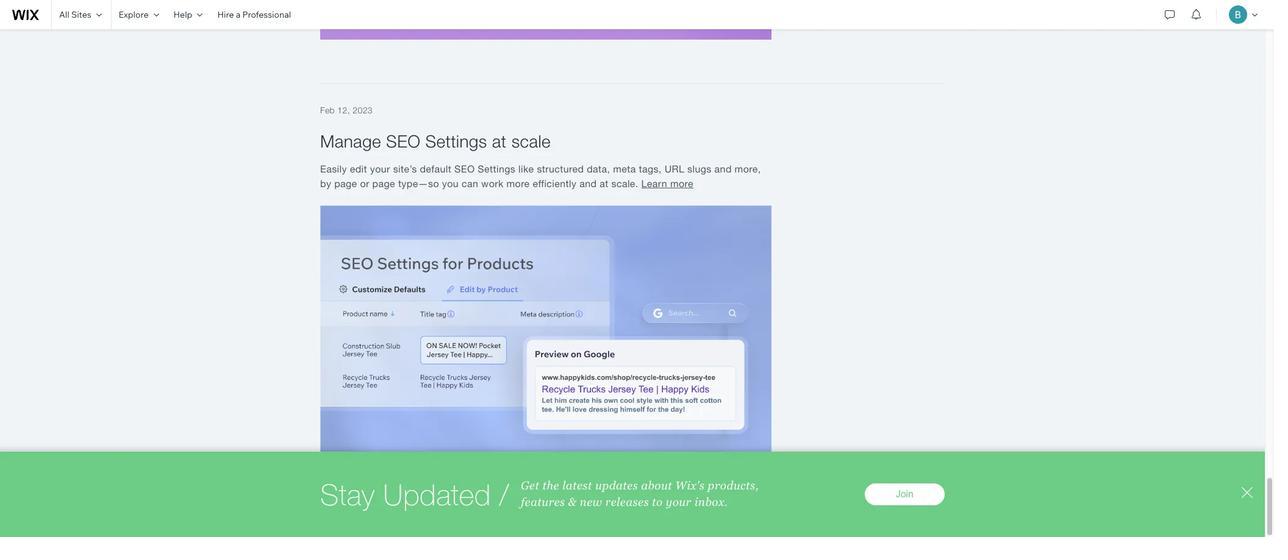 Task type: vqa. For each thing, say whether or not it's contained in the screenshot.
the leftmost who
no



Task type: describe. For each thing, give the bounding box(es) containing it.
sites
[[71, 9, 91, 20]]

all
[[59, 9, 69, 20]]

all sites
[[59, 9, 91, 20]]

help button
[[166, 0, 210, 29]]



Task type: locate. For each thing, give the bounding box(es) containing it.
a
[[236, 9, 241, 20]]

explore
[[119, 9, 149, 20]]

hire a professional link
[[210, 0, 298, 29]]

hire a professional
[[217, 9, 291, 20]]

professional
[[242, 9, 291, 20]]

hire
[[217, 9, 234, 20]]

help
[[174, 9, 192, 20]]



